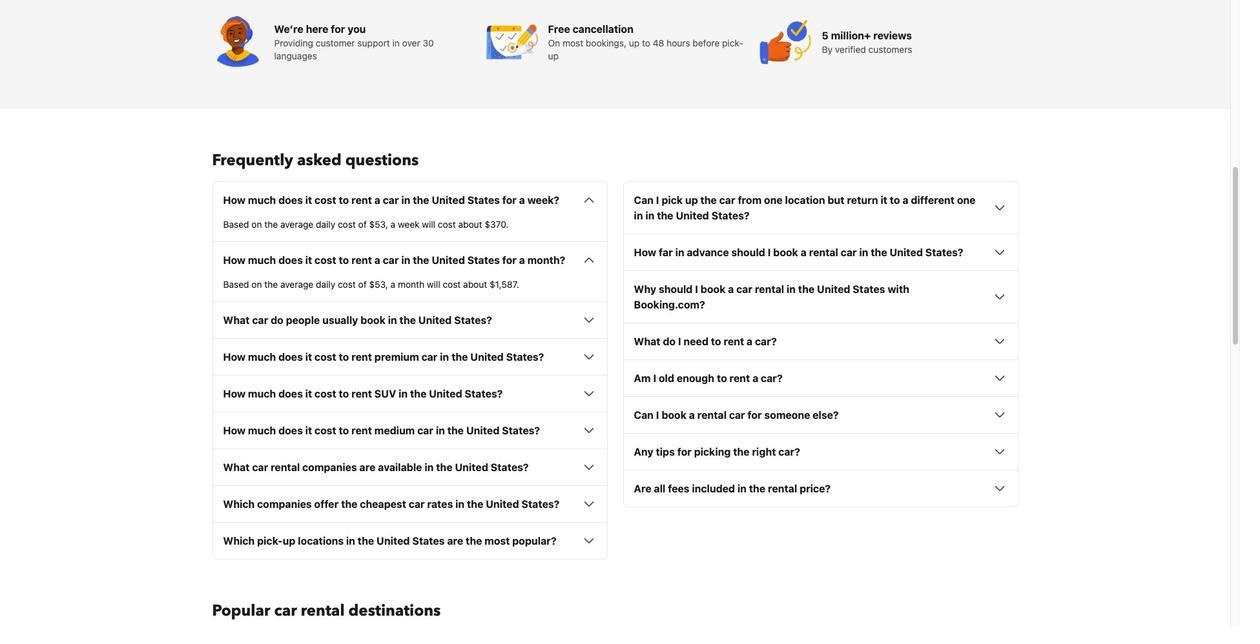 Task type: describe. For each thing, give the bounding box(es) containing it.
for up $1,587.
[[503, 255, 517, 266]]

we're
[[274, 23, 304, 35]]

customers
[[869, 44, 913, 55]]

based for how much does it cost to rent a car in the united states for a week?
[[223, 219, 249, 230]]

can i pick up the car from one location but return it to a different one in in the united states? button
[[634, 193, 1008, 224]]

to down how much does it cost to rent suv in the united states?
[[339, 425, 349, 437]]

i up tips
[[656, 410, 659, 422]]

much for how much does it cost to rent suv in the united states?
[[248, 389, 276, 400]]

for inside we're here for you providing customer support in over 30 languages
[[331, 23, 345, 35]]

any tips for picking the right car? button
[[634, 445, 1008, 460]]

0 vertical spatial should
[[732, 247, 766, 259]]

it for how much does it cost to rent suv in the united states?
[[305, 389, 312, 400]]

how for how much does it cost to rent premium car in the united states?
[[223, 352, 246, 363]]

a down can i pick up the car from one location but return it to a different one in in the united states?
[[801, 247, 807, 259]]

am
[[634, 373, 651, 385]]

up inside can i pick up the car from one location but return it to a different one in in the united states?
[[686, 195, 698, 206]]

offer
[[314, 499, 339, 511]]

rent for how much does it cost to rent suv in the united states?
[[352, 389, 372, 400]]

asked
[[297, 150, 342, 171]]

suv
[[375, 389, 396, 400]]

booking.com?
[[634, 299, 705, 311]]

rent up can i book a rental car for someone else?
[[730, 373, 750, 385]]

rent for how much does it cost to rent a car in the united states for a week?
[[352, 195, 372, 206]]

car inside can i pick up the car from one location but return it to a different one in in the united states?
[[720, 195, 736, 206]]

free
[[548, 23, 570, 35]]

what car rental companies are available in the united states? button
[[223, 460, 597, 476]]

questions
[[346, 150, 419, 171]]

5
[[822, 30, 829, 42]]

can i book a rental car for someone else? button
[[634, 408, 1008, 423]]

here
[[306, 23, 329, 35]]

daily for how much does it cost to rent a car in the united states for a month?
[[316, 279, 336, 290]]

am i old enough to rent a car? button
[[634, 371, 1008, 387]]

month?
[[528, 255, 566, 266]]

cost up based on the average daily cost of $53, a month will cost about $1,587.
[[315, 255, 336, 266]]

popular car rental destinations
[[212, 601, 441, 622]]

which companies offer the cheapest car rates  in the united states? button
[[223, 497, 597, 513]]

over
[[402, 38, 420, 49]]

included
[[692, 484, 735, 495]]

are all fees included in the rental price? button
[[634, 482, 1008, 497]]

location
[[785, 195, 826, 206]]

all
[[654, 484, 666, 495]]

united inside the 'why should i book a car rental in the united states with booking.com?'
[[817, 284, 851, 295]]

are all fees included in the rental price?
[[634, 484, 831, 495]]

for left someone
[[748, 410, 762, 422]]

destinations
[[349, 601, 441, 622]]

why should i book a car rental in the united states with booking.com?
[[634, 284, 910, 311]]

how for how much does it cost to rent a car in the united states for a month?
[[223, 255, 246, 266]]

cost right week
[[438, 219, 456, 230]]

free cancellation image
[[486, 16, 538, 68]]

can for can i pick up the car from one location but return it to a different one in in the united states?
[[634, 195, 654, 206]]

medium
[[375, 425, 415, 437]]

on for how much does it cost to rent a car in the united states for a month?
[[252, 279, 262, 290]]

any tips for picking the right car?
[[634, 447, 801, 458]]

million+
[[831, 30, 871, 42]]

book right usually
[[361, 315, 386, 327]]

to inside free cancellation on most bookings, up to 48 hours before pick- up
[[642, 38, 651, 49]]

i up the 'why should i book a car rental in the united states with booking.com?' on the right top of the page
[[768, 247, 771, 259]]

locations
[[298, 536, 344, 548]]

how much does it cost to rent suv in the united states?
[[223, 389, 503, 400]]

1 one from the left
[[764, 195, 783, 206]]

return
[[847, 195, 879, 206]]

how for how far in advance should i book a rental car in the united states?
[[634, 247, 657, 259]]

you
[[348, 23, 366, 35]]

a up can i book a rental car for someone else?
[[753, 373, 759, 385]]

united inside can i pick up the car from one location but return it to a different one in in the united states?
[[676, 210, 709, 222]]

2 one from the left
[[958, 195, 976, 206]]

bookings,
[[586, 38, 627, 49]]

1 vertical spatial companies
[[257, 499, 312, 511]]

can i book a rental car for someone else?
[[634, 410, 839, 422]]

to up based on the average daily cost of $53, a week will cost about $370.
[[339, 195, 349, 206]]

i inside can i pick up the car from one location but return it to a different one in in the united states?
[[656, 195, 659, 206]]

what do i need to rent a car?
[[634, 336, 777, 348]]

rent for how much does it cost to rent premium car in the united states?
[[352, 352, 372, 363]]

what for what do i need to rent a car?
[[634, 336, 661, 348]]

48
[[653, 38, 665, 49]]

a down enough
[[689, 410, 695, 422]]

i left old
[[654, 373, 657, 385]]

am i old enough to rent a car?
[[634, 373, 783, 385]]

2 vertical spatial car?
[[779, 447, 801, 458]]

by
[[822, 44, 833, 55]]

a left week
[[391, 219, 396, 230]]

average for how much does it cost to rent a car in the united states for a month?
[[280, 279, 314, 290]]

rent right need
[[724, 336, 745, 348]]

up down 'on'
[[548, 51, 559, 62]]

week
[[398, 219, 420, 230]]

someone
[[765, 410, 811, 422]]

can i pick up the car from one location but return it to a different one in in the united states?
[[634, 195, 976, 222]]

what do i need to rent a car? button
[[634, 334, 1008, 350]]

does for how much does it cost to rent medium car in the united states?
[[279, 425, 303, 437]]

are
[[634, 484, 652, 495]]

rates
[[427, 499, 453, 511]]

cancellation
[[573, 23, 634, 35]]

0 horizontal spatial do
[[271, 315, 284, 327]]

does for how much does it cost to rent a car in the united states for a month?
[[279, 255, 303, 266]]

how for how much does it cost to rent suv in the united states?
[[223, 389, 246, 400]]

which companies offer the cheapest car rates  in the united states?
[[223, 499, 560, 511]]

need
[[684, 336, 709, 348]]

car inside the 'why should i book a car rental in the united states with booking.com?'
[[737, 284, 753, 295]]

why should i book a car rental in the united states with booking.com? button
[[634, 282, 1008, 313]]

verified
[[835, 44, 866, 55]]

to left "suv"
[[339, 389, 349, 400]]

to right enough
[[717, 373, 727, 385]]

how much does it cost to rent premium car in the united states? button
[[223, 350, 597, 365]]

pick
[[662, 195, 683, 206]]

a inside can i pick up the car from one location but return it to a different one in in the united states?
[[903, 195, 909, 206]]

else?
[[813, 410, 839, 422]]

to right need
[[711, 336, 722, 348]]

which for which pick-up locations in the united states are the most popular?
[[223, 536, 255, 548]]

to down usually
[[339, 352, 349, 363]]

how for how much does it cost to rent medium car in the united states?
[[223, 425, 246, 437]]

premium
[[375, 352, 419, 363]]

the inside the 'why should i book a car rental in the united states with booking.com?'
[[799, 284, 815, 295]]

month
[[398, 279, 425, 290]]

advance
[[687, 247, 729, 259]]

it for how much does it cost to rent a car in the united states for a week?
[[305, 195, 312, 206]]

a left month? in the left of the page
[[519, 255, 525, 266]]

how much does it cost to rent a car in the united states for a week?
[[223, 195, 560, 206]]

it inside can i pick up the car from one location but return it to a different one in in the united states?
[[881, 195, 888, 206]]

0 vertical spatial companies
[[303, 462, 357, 474]]

how far in advance should i book a rental car in the united states? button
[[634, 245, 1008, 261]]

people
[[286, 315, 320, 327]]

with
[[888, 284, 910, 295]]



Task type: vqa. For each thing, say whether or not it's contained in the screenshot.


Task type: locate. For each thing, give the bounding box(es) containing it.
states up $1,587.
[[468, 255, 500, 266]]

i up booking.com?
[[695, 284, 699, 295]]

rent for how much does it cost to rent a car in the united states for a month?
[[352, 255, 372, 266]]

1 vertical spatial which
[[223, 536, 255, 548]]

daily for how much does it cost to rent a car in the united states for a week?
[[316, 219, 336, 230]]

car? down the 'why should i book a car rental in the united states with booking.com?' on the right top of the page
[[755, 336, 777, 348]]

one right from
[[764, 195, 783, 206]]

book up the 'why should i book a car rental in the united states with booking.com?' on the right top of the page
[[774, 247, 799, 259]]

in
[[393, 38, 400, 49], [402, 195, 411, 206], [634, 210, 643, 222], [646, 210, 655, 222], [676, 247, 685, 259], [860, 247, 869, 259], [402, 255, 411, 266], [787, 284, 796, 295], [388, 315, 397, 327], [440, 352, 449, 363], [399, 389, 408, 400], [436, 425, 445, 437], [425, 462, 434, 474], [738, 484, 747, 495], [456, 499, 465, 511], [346, 536, 355, 548]]

$53, down how much does it cost to rent a car in the united states for a week?
[[369, 219, 388, 230]]

how far in advance should i book a rental car in the united states?
[[634, 247, 964, 259]]

1 vertical spatial based
[[223, 279, 249, 290]]

different
[[911, 195, 955, 206]]

how much does it cost to rent a car in the united states for a month? button
[[223, 253, 597, 268]]

0 vertical spatial are
[[360, 462, 376, 474]]

pick- inside dropdown button
[[257, 536, 283, 548]]

2 $53, from the top
[[369, 279, 388, 290]]

do left need
[[663, 336, 676, 348]]

0 horizontal spatial most
[[485, 536, 510, 548]]

1 $53, from the top
[[369, 219, 388, 230]]

does for how much does it cost to rent a car in the united states for a week?
[[279, 195, 303, 206]]

3 does from the top
[[279, 352, 303, 363]]

most
[[563, 38, 584, 49], [485, 536, 510, 548]]

4 much from the top
[[248, 389, 276, 400]]

pick- left locations
[[257, 536, 283, 548]]

1 vertical spatial are
[[447, 536, 463, 548]]

what for what car do people usually book in the united states?
[[223, 315, 250, 327]]

reviews
[[874, 30, 912, 42]]

5 does from the top
[[279, 425, 303, 437]]

rent left "suv"
[[352, 389, 372, 400]]

a
[[375, 195, 381, 206], [519, 195, 525, 206], [903, 195, 909, 206], [391, 219, 396, 230], [801, 247, 807, 259], [375, 255, 381, 266], [519, 255, 525, 266], [391, 279, 396, 290], [728, 284, 734, 295], [747, 336, 753, 348], [753, 373, 759, 385], [689, 410, 695, 422]]

i
[[656, 195, 659, 206], [768, 247, 771, 259], [695, 284, 699, 295], [678, 336, 682, 348], [654, 373, 657, 385], [656, 410, 659, 422]]

it inside how much does it cost to rent premium car in the united states? dropdown button
[[305, 352, 312, 363]]

1 horizontal spatial are
[[447, 536, 463, 548]]

about left $1,587.
[[463, 279, 487, 290]]

daily up usually
[[316, 279, 336, 290]]

a left month
[[391, 279, 396, 290]]

2 which from the top
[[223, 536, 255, 548]]

but
[[828, 195, 845, 206]]

does
[[279, 195, 303, 206], [279, 255, 303, 266], [279, 352, 303, 363], [279, 389, 303, 400], [279, 425, 303, 437]]

1 horizontal spatial do
[[663, 336, 676, 348]]

for up customer
[[331, 23, 345, 35]]

will right month
[[427, 279, 441, 290]]

1 vertical spatial about
[[463, 279, 487, 290]]

car
[[383, 195, 399, 206], [720, 195, 736, 206], [841, 247, 857, 259], [383, 255, 399, 266], [737, 284, 753, 295], [252, 315, 268, 327], [422, 352, 438, 363], [729, 410, 745, 422], [418, 425, 434, 437], [252, 462, 268, 474], [409, 499, 425, 511], [274, 601, 297, 622]]

most inside free cancellation on most bookings, up to 48 hours before pick- up
[[563, 38, 584, 49]]

how much does it cost to rent a car in the united states for a month?
[[223, 255, 566, 266]]

can inside dropdown button
[[634, 410, 654, 422]]

a left the week?
[[519, 195, 525, 206]]

based on the average daily cost of $53, a month will cost about $1,587.
[[223, 279, 519, 290]]

can up any
[[634, 410, 654, 422]]

will for month?
[[427, 279, 441, 290]]

united
[[432, 195, 465, 206], [676, 210, 709, 222], [890, 247, 923, 259], [432, 255, 465, 266], [817, 284, 851, 295], [419, 315, 452, 327], [471, 352, 504, 363], [429, 389, 462, 400], [466, 425, 500, 437], [455, 462, 488, 474], [486, 499, 519, 511], [377, 536, 410, 548]]

1 vertical spatial $53,
[[369, 279, 388, 290]]

average
[[280, 219, 314, 230], [280, 279, 314, 290]]

1 does from the top
[[279, 195, 303, 206]]

i left pick on the right of page
[[656, 195, 659, 206]]

how much does it cost to rent medium car in the united states? button
[[223, 423, 597, 439]]

1 vertical spatial can
[[634, 410, 654, 422]]

1 horizontal spatial one
[[958, 195, 976, 206]]

about
[[458, 219, 482, 230], [463, 279, 487, 290]]

much for how much does it cost to rent premium car in the united states?
[[248, 352, 276, 363]]

rent up based on the average daily cost of $53, a week will cost about $370.
[[352, 195, 372, 206]]

a left different on the top right of the page
[[903, 195, 909, 206]]

about for week?
[[458, 219, 482, 230]]

it for how much does it cost to rent a car in the united states for a month?
[[305, 255, 312, 266]]

most right 'on'
[[563, 38, 584, 49]]

0 vertical spatial will
[[422, 219, 436, 230]]

rent for how much does it cost to rent medium car in the united states?
[[352, 425, 372, 437]]

cost down asked
[[315, 195, 336, 206]]

it
[[305, 195, 312, 206], [881, 195, 888, 206], [305, 255, 312, 266], [305, 352, 312, 363], [305, 389, 312, 400], [305, 425, 312, 437]]

on for how much does it cost to rent a car in the united states for a week?
[[252, 219, 262, 230]]

rental inside the 'why should i book a car rental in the united states with booking.com?'
[[755, 284, 785, 295]]

popular?
[[513, 536, 557, 548]]

1 horizontal spatial pick-
[[722, 38, 744, 49]]

cost left "suv"
[[315, 389, 336, 400]]

how for how much does it cost to rent a car in the united states for a week?
[[223, 195, 246, 206]]

it for how much does it cost to rent medium car in the united states?
[[305, 425, 312, 437]]

0 horizontal spatial one
[[764, 195, 783, 206]]

4 does from the top
[[279, 389, 303, 400]]

languages
[[274, 51, 317, 62]]

1 of from the top
[[358, 219, 367, 230]]

cost down how much does it cost to rent a car in the united states for a week?
[[338, 219, 356, 230]]

rent up based on the average daily cost of $53, a month will cost about $1,587.
[[352, 255, 372, 266]]

why
[[634, 284, 657, 295]]

states up the $370. at the top left
[[468, 195, 500, 206]]

one right different on the top right of the page
[[958, 195, 976, 206]]

$53, down how much does it cost to rent a car in the united states for a month?
[[369, 279, 388, 290]]

0 vertical spatial pick-
[[722, 38, 744, 49]]

for
[[331, 23, 345, 35], [503, 195, 517, 206], [503, 255, 517, 266], [748, 410, 762, 422], [678, 447, 692, 458]]

are down rates
[[447, 536, 463, 548]]

does for how much does it cost to rent suv in the united states?
[[279, 389, 303, 400]]

available
[[378, 462, 422, 474]]

enough
[[677, 373, 715, 385]]

are
[[360, 462, 376, 474], [447, 536, 463, 548]]

1 horizontal spatial should
[[732, 247, 766, 259]]

it inside how much does it cost to rent a car in the united states for a week? dropdown button
[[305, 195, 312, 206]]

to
[[642, 38, 651, 49], [339, 195, 349, 206], [890, 195, 901, 206], [339, 255, 349, 266], [711, 336, 722, 348], [339, 352, 349, 363], [717, 373, 727, 385], [339, 389, 349, 400], [339, 425, 349, 437]]

car? right the right
[[779, 447, 801, 458]]

rent left premium
[[352, 352, 372, 363]]

1 vertical spatial daily
[[316, 279, 336, 290]]

on
[[252, 219, 262, 230], [252, 279, 262, 290]]

1 average from the top
[[280, 219, 314, 230]]

we're here for you image
[[212, 16, 264, 68]]

book down advance at right
[[701, 284, 726, 295]]

0 vertical spatial which
[[223, 499, 255, 511]]

0 horizontal spatial pick-
[[257, 536, 283, 548]]

hours
[[667, 38, 691, 49]]

are inside which pick-up locations in the united states are the most popular? dropdown button
[[447, 536, 463, 548]]

much for how much does it cost to rent medium car in the united states?
[[248, 425, 276, 437]]

states left the with
[[853, 284, 886, 295]]

fees
[[668, 484, 690, 495]]

0 vertical spatial what
[[223, 315, 250, 327]]

5 much from the top
[[248, 425, 276, 437]]

i inside the 'why should i book a car rental in the united states with booking.com?'
[[695, 284, 699, 295]]

from
[[738, 195, 762, 206]]

it inside how much does it cost to rent a car in the united states for a month? dropdown button
[[305, 255, 312, 266]]

up left 48
[[629, 38, 640, 49]]

usually
[[322, 315, 358, 327]]

1 much from the top
[[248, 195, 276, 206]]

0 vertical spatial daily
[[316, 219, 336, 230]]

cheapest
[[360, 499, 406, 511]]

1 vertical spatial pick-
[[257, 536, 283, 548]]

can left pick on the right of page
[[634, 195, 654, 206]]

1 based from the top
[[223, 219, 249, 230]]

up right pick on the right of page
[[686, 195, 698, 206]]

1 vertical spatial average
[[280, 279, 314, 290]]

2 much from the top
[[248, 255, 276, 266]]

pick- inside free cancellation on most bookings, up to 48 hours before pick- up
[[722, 38, 744, 49]]

up inside dropdown button
[[283, 536, 296, 548]]

book down old
[[662, 410, 687, 422]]

it for how much does it cost to rent premium car in the united states?
[[305, 352, 312, 363]]

will
[[422, 219, 436, 230], [427, 279, 441, 290]]

2 can from the top
[[634, 410, 654, 422]]

popular
[[212, 601, 270, 622]]

can inside can i pick up the car from one location but return it to a different one in in the united states?
[[634, 195, 654, 206]]

about left the $370. at the top left
[[458, 219, 482, 230]]

up left locations
[[283, 536, 296, 548]]

of down how much does it cost to rent a car in the united states for a week?
[[358, 219, 367, 230]]

car? for am i old enough to rent a car?
[[761, 373, 783, 385]]

a down advance at right
[[728, 284, 734, 295]]

customer
[[316, 38, 355, 49]]

which pick-up locations in the united states are the most popular?
[[223, 536, 557, 548]]

0 horizontal spatial are
[[360, 462, 376, 474]]

what for what car rental companies are available in the united states?
[[223, 462, 250, 474]]

5 million+ reviews by verified customers
[[822, 30, 913, 55]]

rent
[[352, 195, 372, 206], [352, 255, 372, 266], [724, 336, 745, 348], [352, 352, 372, 363], [730, 373, 750, 385], [352, 389, 372, 400], [352, 425, 372, 437]]

0 vertical spatial average
[[280, 219, 314, 230]]

1 vertical spatial car?
[[761, 373, 783, 385]]

2 vertical spatial what
[[223, 462, 250, 474]]

do left people
[[271, 315, 284, 327]]

does for how much does it cost to rent premium car in the united states?
[[279, 352, 303, 363]]

1 can from the top
[[634, 195, 654, 206]]

will for week?
[[422, 219, 436, 230]]

which pick-up locations in the united states are the most popular? button
[[223, 534, 597, 549]]

before
[[693, 38, 720, 49]]

cost
[[315, 195, 336, 206], [338, 219, 356, 230], [438, 219, 456, 230], [315, 255, 336, 266], [338, 279, 356, 290], [443, 279, 461, 290], [315, 352, 336, 363], [315, 389, 336, 400], [315, 425, 336, 437]]

for up the $370. at the top left
[[503, 195, 517, 206]]

states inside the 'why should i book a car rental in the united states with booking.com?'
[[853, 284, 886, 295]]

car? up someone
[[761, 373, 783, 385]]

much for how much does it cost to rent a car in the united states for a week?
[[248, 195, 276, 206]]

how much does it cost to rent premium car in the united states?
[[223, 352, 544, 363]]

0 vertical spatial car?
[[755, 336, 777, 348]]

$53, for month?
[[369, 279, 388, 290]]

what car do people usually book in the united states?
[[223, 315, 492, 327]]

how much does it cost to rent a car in the united states for a week? button
[[223, 193, 597, 208]]

what car do people usually book in the united states? button
[[223, 313, 597, 328]]

cost right month
[[443, 279, 461, 290]]

1 which from the top
[[223, 499, 255, 511]]

companies up the offer
[[303, 462, 357, 474]]

0 vertical spatial $53,
[[369, 219, 388, 230]]

to right return
[[890, 195, 901, 206]]

states
[[468, 195, 500, 206], [468, 255, 500, 266], [853, 284, 886, 295], [412, 536, 445, 548]]

2 based from the top
[[223, 279, 249, 290]]

support
[[358, 38, 390, 49]]

of up what car do people usually book in the united states?
[[358, 279, 367, 290]]

about for month?
[[463, 279, 487, 290]]

any
[[634, 447, 654, 458]]

cost down usually
[[315, 352, 336, 363]]

a up based on the average daily cost of $53, a week will cost about $370.
[[375, 195, 381, 206]]

0 vertical spatial most
[[563, 38, 584, 49]]

rent left medium
[[352, 425, 372, 437]]

will right week
[[422, 219, 436, 230]]

up
[[629, 38, 640, 49], [548, 51, 559, 62], [686, 195, 698, 206], [283, 536, 296, 548]]

of for how much does it cost to rent a car in the united states for a week?
[[358, 219, 367, 230]]

picking
[[694, 447, 731, 458]]

daily down asked
[[316, 219, 336, 230]]

2 on from the top
[[252, 279, 262, 290]]

are left available
[[360, 462, 376, 474]]

1 vertical spatial on
[[252, 279, 262, 290]]

1 on from the top
[[252, 219, 262, 230]]

1 daily from the top
[[316, 219, 336, 230]]

to left 48
[[642, 38, 651, 49]]

in inside we're here for you providing customer support in over 30 languages
[[393, 38, 400, 49]]

$53, for week?
[[369, 219, 388, 230]]

we're here for you providing customer support in over 30 languages
[[274, 23, 434, 62]]

of
[[358, 219, 367, 230], [358, 279, 367, 290]]

1 vertical spatial of
[[358, 279, 367, 290]]

how much does it cost to rent medium car in the united states?
[[223, 425, 540, 437]]

0 vertical spatial on
[[252, 219, 262, 230]]

old
[[659, 373, 675, 385]]

of for how much does it cost to rent a car in the united states for a month?
[[358, 279, 367, 290]]

frequently
[[212, 150, 293, 171]]

states? inside can i pick up the car from one location but return it to a different one in in the united states?
[[712, 210, 750, 222]]

which
[[223, 499, 255, 511], [223, 536, 255, 548]]

5 million+ reviews image
[[760, 16, 812, 68]]

to inside can i pick up the car from one location but return it to a different one in in the united states?
[[890, 195, 901, 206]]

which for which companies offer the cheapest car rates  in the united states?
[[223, 499, 255, 511]]

companies
[[303, 462, 357, 474], [257, 499, 312, 511]]

2 average from the top
[[280, 279, 314, 290]]

tips
[[656, 447, 675, 458]]

based on the average daily cost of $53, a week will cost about $370.
[[223, 219, 509, 230]]

states down rates
[[412, 536, 445, 548]]

a up based on the average daily cost of $53, a month will cost about $1,587.
[[375, 255, 381, 266]]

far
[[659, 247, 673, 259]]

in inside the 'why should i book a car rental in the united states with booking.com?'
[[787, 284, 796, 295]]

0 vertical spatial do
[[271, 315, 284, 327]]

book inside the 'why should i book a car rental in the united states with booking.com?'
[[701, 284, 726, 295]]

week?
[[528, 195, 560, 206]]

car? for what do i need to rent a car?
[[755, 336, 777, 348]]

2 daily from the top
[[316, 279, 336, 290]]

0 vertical spatial based
[[223, 219, 249, 230]]

free cancellation on most bookings, up to 48 hours before pick- up
[[548, 23, 744, 62]]

much for how much does it cost to rent a car in the united states for a month?
[[248, 255, 276, 266]]

providing
[[274, 38, 313, 49]]

1 horizontal spatial most
[[563, 38, 584, 49]]

much
[[248, 195, 276, 206], [248, 255, 276, 266], [248, 352, 276, 363], [248, 389, 276, 400], [248, 425, 276, 437]]

frequently asked questions
[[212, 150, 419, 171]]

cost up usually
[[338, 279, 356, 290]]

how much does it cost to rent suv in the united states? button
[[223, 387, 597, 402]]

1 vertical spatial will
[[427, 279, 441, 290]]

pick-
[[722, 38, 744, 49], [257, 536, 283, 548]]

to up based on the average daily cost of $53, a month will cost about $1,587.
[[339, 255, 349, 266]]

do
[[271, 315, 284, 327], [663, 336, 676, 348]]

states?
[[712, 210, 750, 222], [926, 247, 964, 259], [454, 315, 492, 327], [506, 352, 544, 363], [465, 389, 503, 400], [502, 425, 540, 437], [491, 462, 529, 474], [522, 499, 560, 511]]

1 vertical spatial most
[[485, 536, 510, 548]]

what car rental companies are available in the united states?
[[223, 462, 529, 474]]

0 vertical spatial can
[[634, 195, 654, 206]]

a inside the 'why should i book a car rental in the united states with booking.com?'
[[728, 284, 734, 295]]

3 much from the top
[[248, 352, 276, 363]]

price?
[[800, 484, 831, 495]]

can for can i book a rental car for someone else?
[[634, 410, 654, 422]]

should right advance at right
[[732, 247, 766, 259]]

1 vertical spatial what
[[634, 336, 661, 348]]

most left popular?
[[485, 536, 510, 548]]

cost down how much does it cost to rent suv in the united states?
[[315, 425, 336, 437]]

should inside the 'why should i book a car rental in the united states with booking.com?'
[[659, 284, 693, 295]]

0 vertical spatial about
[[458, 219, 482, 230]]

based for how much does it cost to rent a car in the united states for a month?
[[223, 279, 249, 290]]

2 does from the top
[[279, 255, 303, 266]]

0 vertical spatial of
[[358, 219, 367, 230]]

1 vertical spatial do
[[663, 336, 676, 348]]

it inside how much does it cost to rent suv in the united states? dropdown button
[[305, 389, 312, 400]]

i left need
[[678, 336, 682, 348]]

are inside 'what car rental companies are available in the united states?' dropdown button
[[360, 462, 376, 474]]

$370.
[[485, 219, 509, 230]]

average for how much does it cost to rent a car in the united states for a week?
[[280, 219, 314, 230]]

pick- right before
[[722, 38, 744, 49]]

one
[[764, 195, 783, 206], [958, 195, 976, 206]]

it inside how much does it cost to rent medium car in the united states? dropdown button
[[305, 425, 312, 437]]

most inside dropdown button
[[485, 536, 510, 548]]

should up booking.com?
[[659, 284, 693, 295]]

a down the 'why should i book a car rental in the united states with booking.com?' on the right top of the page
[[747, 336, 753, 348]]

2 of from the top
[[358, 279, 367, 290]]

companies left the offer
[[257, 499, 312, 511]]

0 horizontal spatial should
[[659, 284, 693, 295]]

for right tips
[[678, 447, 692, 458]]

should
[[732, 247, 766, 259], [659, 284, 693, 295]]

1 vertical spatial should
[[659, 284, 693, 295]]

right
[[752, 447, 776, 458]]



